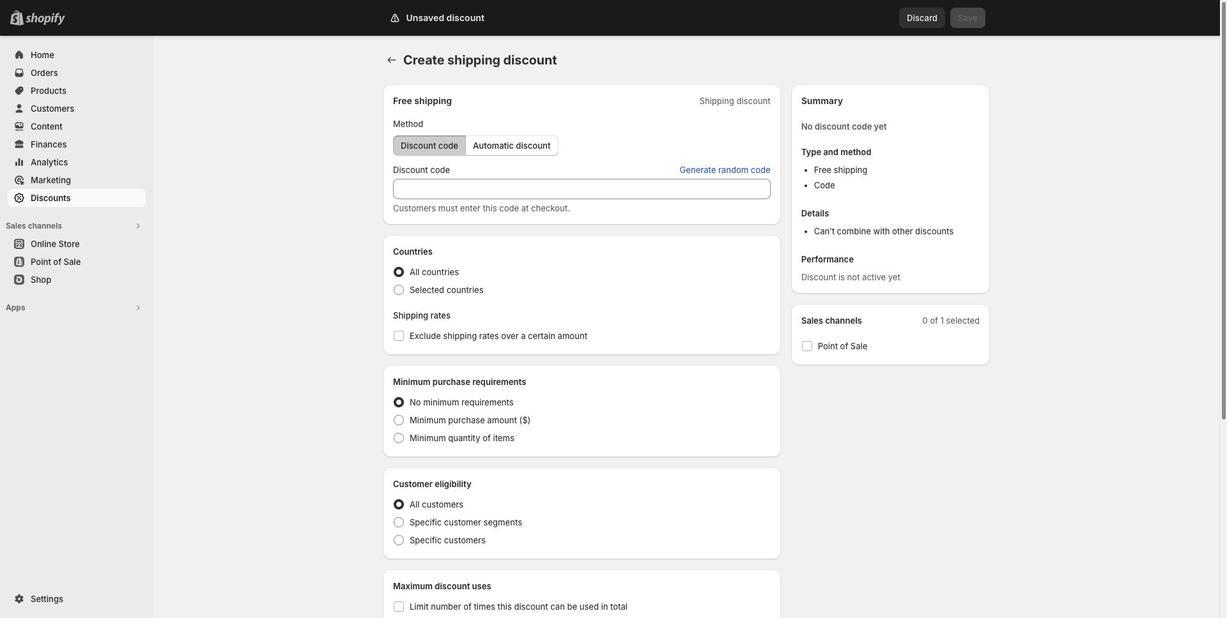 Task type: vqa. For each thing, say whether or not it's contained in the screenshot.
text field
yes



Task type: locate. For each thing, give the bounding box(es) containing it.
None text field
[[393, 179, 771, 199]]

shopify image
[[26, 13, 65, 26]]



